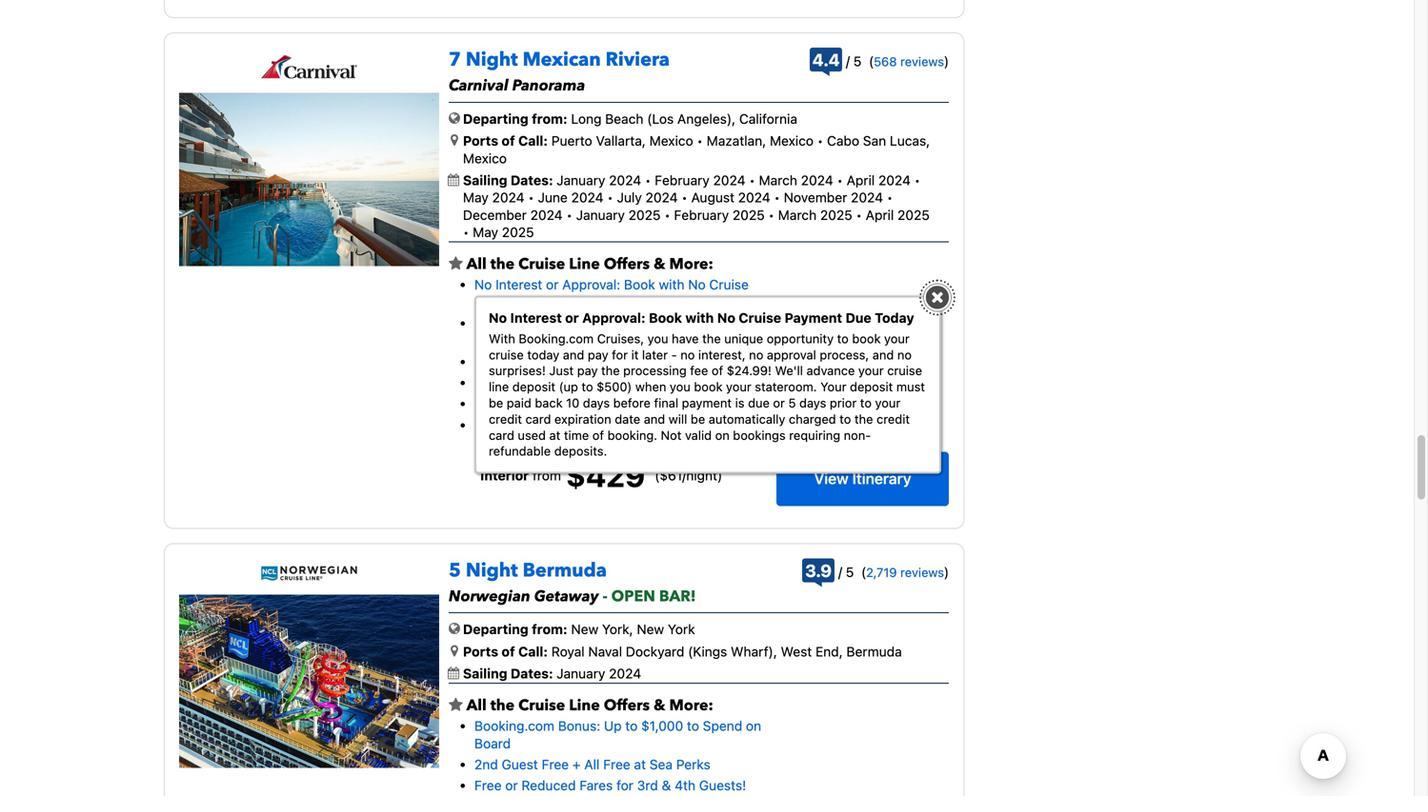 Task type: vqa. For each thing, say whether or not it's contained in the screenshot.
the Interest inside No Interest Or Approval: Book With No Cruise Payment Due Today Booking.Com Bonus: Up To $1,000 To Spend On Board Great Rates Sale: 35% Savings & Free Upgrades Exclusive: Up To $200 To Spend On Board! Early Saver Sale: Up To $50 To Spend On Board Up To 2-Category Upgrade!
yes



Task type: locate. For each thing, give the bounding box(es) containing it.
1 horizontal spatial bermuda
[[847, 644, 902, 660]]

pay
[[588, 348, 609, 362], [577, 364, 598, 378]]

reviews inside 3.9 / 5 ( 2,719 reviews )
[[901, 566, 944, 580]]

dates: up june
[[511, 172, 553, 188]]

fares
[[580, 778, 613, 794]]

0 vertical spatial book
[[624, 277, 655, 293]]

globe image
[[449, 111, 460, 125], [449, 623, 460, 636]]

2 line from the top
[[569, 696, 600, 716]]

prior
[[830, 396, 857, 410]]

1 vertical spatial ports
[[463, 644, 498, 660]]

offers
[[604, 254, 650, 275], [604, 696, 650, 716]]

booking.com up with
[[475, 315, 555, 331]]

book inside no interest or approval: book with no cruise payment due today booking.com bonus: up to $1,000 to spend on board great rates sale: 35% savings & free upgrades exclusive: up to $200 to spend on board! early saver sale: up to $50 to spend on board up to 2-category upgrade!
[[624, 277, 655, 293]]

from: for 7 night mexican riviera
[[532, 111, 568, 127]]

on inside booking.com bonus: up to $1,000 to spend on board 2nd guest free + all free at sea perks free or reduced fares for 3rd & 4th guests!
[[746, 719, 762, 734]]

/ inside 3.9 / 5 ( 2,719 reviews )
[[839, 565, 843, 580]]

2 all the cruise line offers & more: from the top
[[463, 696, 714, 716]]

dates: down royal
[[511, 666, 553, 682]]

1 horizontal spatial due
[[846, 310, 872, 326]]

your down must
[[875, 396, 901, 410]]

1 horizontal spatial /
[[839, 565, 843, 580]]

5 inside 4.4 / 5 ( 568 reviews )
[[854, 53, 862, 69]]

1 ports of call: from the top
[[463, 133, 548, 149]]

night for 7
[[466, 47, 518, 73]]

up up 2nd guest free + all free at sea perks link
[[604, 719, 622, 734]]

1 vertical spatial at
[[634, 757, 646, 773]]

departing for 7 night mexican riviera
[[463, 111, 529, 127]]

3rd
[[637, 778, 658, 794]]

2024 down june
[[531, 207, 563, 223]]

0 horizontal spatial be
[[489, 396, 503, 410]]

reduced
[[522, 778, 576, 794]]

0 horizontal spatial today
[[560, 294, 597, 310]]

1 no from the left
[[681, 348, 695, 362]]

lucas,
[[890, 133, 930, 149]]

sailing dates: for 5 night bermuda
[[463, 666, 557, 682]]

0 vertical spatial card
[[526, 412, 551, 426]]

on up guests!
[[746, 719, 762, 734]]

puerto vallarta, mexico • mazatlan, mexico
[[552, 133, 814, 149]]

2025
[[629, 207, 661, 223], [733, 207, 765, 223], [821, 207, 853, 223], [898, 207, 930, 223], [502, 225, 534, 240]]

2 vertical spatial january
[[557, 666, 606, 682]]

offers for 7 night mexican riviera
[[604, 254, 650, 275]]

1 horizontal spatial and
[[644, 412, 665, 426]]

( right 3.9
[[861, 565, 866, 580]]

1 $1,000 from the top
[[641, 315, 684, 331]]

0 horizontal spatial due
[[532, 294, 556, 310]]

more:
[[670, 254, 714, 275], [670, 696, 714, 716]]

book up have
[[649, 310, 682, 326]]

1 sailing from the top
[[463, 172, 508, 188]]

1 vertical spatial january
[[576, 207, 625, 223]]

1 calendar image from the top
[[448, 174, 459, 186]]

up to 2-category upgrade! link
[[475, 417, 643, 433]]

1 vertical spatial book
[[649, 310, 682, 326]]

2025 down july
[[629, 207, 661, 223]]

•
[[697, 133, 703, 149], [814, 133, 827, 149], [645, 172, 651, 188], [749, 172, 756, 188], [837, 172, 843, 188], [915, 172, 921, 188], [528, 190, 534, 206], [607, 190, 614, 206], [682, 190, 688, 206], [774, 190, 780, 206], [887, 190, 893, 206], [566, 207, 573, 223], [665, 207, 671, 223], [769, 207, 775, 223], [856, 207, 862, 223], [463, 225, 469, 240]]

$24.99!
[[727, 364, 772, 378]]

1 vertical spatial $1,000
[[641, 719, 684, 734]]

2 call: from the top
[[519, 644, 548, 660]]

-
[[672, 348, 677, 362], [603, 587, 608, 607]]

ports of call: for 7 night mexican riviera
[[463, 133, 548, 149]]

0 vertical spatial pay
[[588, 348, 609, 362]]

angeles),
[[678, 111, 736, 127]]

exclusive:
[[475, 375, 535, 391]]

it
[[631, 348, 639, 362]]

2 vertical spatial all
[[585, 757, 600, 773]]

0 vertical spatial you
[[648, 332, 669, 346]]

days down $200 at top left
[[583, 396, 610, 410]]

star image
[[449, 256, 463, 271]]

2 booking.com bonus: up to $1,000 to spend on board link from the top
[[475, 719, 762, 752]]

more: down (kings
[[670, 696, 714, 716]]

reviews for 5 night bermuda
[[901, 566, 944, 580]]

december
[[463, 207, 527, 223]]

globe image up map marker image
[[449, 623, 460, 636]]

1 horizontal spatial new
[[637, 622, 664, 638]]

ports right map marker icon
[[463, 133, 498, 149]]

at left time
[[549, 428, 561, 442]]

long
[[571, 111, 602, 127]]

5 right 3.9
[[846, 565, 854, 580]]

2 horizontal spatial no
[[898, 348, 912, 362]]

2 vertical spatial /
[[839, 565, 843, 580]]

up down early
[[475, 417, 492, 433]]

night)
[[686, 468, 723, 484]]

interest inside no interest or approval: book with no cruise payment due today booking.com bonus: up to $1,000 to spend on board great rates sale: 35% savings & free upgrades exclusive: up to $200 to spend on board! early saver sale: up to $50 to spend on board up to 2-category upgrade!
[[496, 277, 543, 293]]

offers down january 2024
[[604, 696, 650, 716]]

2nd
[[475, 757, 498, 773]]

today inside no interest or approval: book with no cruise payment due today with booking.com cruises, you have the unique opportunity to book your cruise today and pay for it later - no interest, no approval process, and no surprises! just pay the processing fee of $24.99! we'll advance your cruise line deposit (up to $500) when you book your stateroom. your deposit must be paid back 10 days before final payment is due or 5 days prior to your credit card expiration date and will be automatically charged to the credit card used at time of booking. not valid on bookings requiring non- refundable deposits.
[[875, 310, 915, 326]]

mexico inside cabo san lucas, mexico
[[463, 150, 507, 166]]

dates: for 5 night bermuda
[[511, 666, 553, 682]]

book
[[852, 332, 881, 346], [694, 380, 723, 394]]

) inside 4.4 / 5 ( 568 reviews )
[[944, 53, 949, 69]]

1 horizontal spatial deposit
[[850, 380, 893, 394]]

reviews for 7 night mexican riviera
[[901, 54, 944, 69]]

the up "$500)"
[[601, 364, 620, 378]]

january for january 2024 • february 2024 • march 2024 • april 2024 • may 2024 • june 2024 • july 2024 • august 2024 • november 2024 • december 2024 • january 2025 • february 2025 • march 2025 • april 2025 • may 2025
[[557, 172, 606, 188]]

0 vertical spatial at
[[549, 428, 561, 442]]

approval: inside no interest or approval: book with no cruise payment due today with booking.com cruises, you have the unique opportunity to book your cruise today and pay for it later - no interest, no approval process, and no surprises! just pay the processing fee of $24.99! we'll advance your cruise line deposit (up to $500) when you book your stateroom. your deposit must be paid back 10 days before final payment is due or 5 days prior to your credit card expiration date and will be automatically charged to the credit card used at time of booking. not valid on bookings requiring non- refundable deposits.
[[582, 310, 646, 326]]

0 vertical spatial may
[[463, 190, 489, 206]]

call: left puerto
[[519, 133, 548, 149]]

at
[[549, 428, 561, 442], [634, 757, 646, 773]]

1 vertical spatial with
[[686, 310, 714, 326]]

to up have
[[687, 315, 700, 331]]

$500)
[[597, 380, 632, 394]]

booking.com up guest
[[475, 719, 555, 734]]

/ inside 4.4 / 5 ( 568 reviews )
[[846, 53, 850, 69]]

sailing dates: for 7 night mexican riviera
[[463, 172, 557, 188]]

/ for 5 night bermuda
[[839, 565, 843, 580]]

1 vertical spatial all the cruise line offers & more:
[[463, 696, 714, 716]]

today inside no interest or approval: book with no cruise payment due today booking.com bonus: up to $1,000 to spend on board great rates sale: 35% savings & free upgrades exclusive: up to $200 to spend on board! early saver sale: up to $50 to spend on board up to 2-category upgrade!
[[560, 294, 597, 310]]

all right star image
[[467, 254, 487, 275]]

card up refundable
[[489, 428, 515, 442]]

booking.com bonus: up to $1,000 to spend on board link up 2nd guest free + all free at sea perks link
[[475, 719, 762, 752]]

on
[[746, 315, 762, 331], [672, 375, 687, 391], [705, 396, 720, 412], [715, 428, 730, 442], [746, 719, 762, 734]]

2 ) from the top
[[944, 565, 949, 580]]

( inside 4.4 / 5 ( 568 reviews )
[[869, 53, 874, 69]]

1 vertical spatial bonus:
[[558, 719, 601, 734]]

all the cruise line offers & more: for 5 night bermuda
[[463, 696, 714, 716]]

1 line from the top
[[569, 254, 600, 275]]

of right map marker image
[[502, 644, 515, 660]]

star image
[[449, 698, 463, 713]]

your
[[821, 380, 847, 394]]

must
[[897, 380, 925, 394]]

0 vertical spatial from:
[[532, 111, 568, 127]]

1 all the cruise line offers & more: from the top
[[463, 254, 714, 275]]

0 horizontal spatial days
[[583, 396, 610, 410]]

1 horizontal spatial at
[[634, 757, 646, 773]]

1 more: from the top
[[670, 254, 714, 275]]

departing for 5 night bermuda
[[463, 622, 529, 638]]

due
[[532, 294, 556, 310], [846, 310, 872, 326]]

credit
[[489, 412, 522, 426], [877, 412, 910, 426]]

sailing down "norwegian" at the bottom of the page
[[463, 666, 508, 682]]

1 vertical spatial be
[[691, 412, 705, 426]]

1 vertical spatial from:
[[532, 622, 568, 638]]

to
[[626, 315, 638, 331], [687, 315, 700, 331], [837, 332, 849, 346], [560, 375, 573, 391], [612, 375, 625, 391], [582, 380, 593, 394], [860, 396, 872, 410], [602, 396, 614, 412], [646, 396, 658, 412], [840, 412, 851, 426], [496, 417, 508, 433], [626, 719, 638, 734], [687, 719, 700, 734]]

november
[[784, 190, 848, 206]]

due for board
[[532, 294, 556, 310]]

free down have
[[681, 354, 708, 370]]

mexico
[[650, 133, 693, 149], [770, 133, 814, 149], [463, 150, 507, 166]]

1 vertical spatial more:
[[670, 696, 714, 716]]

0 vertical spatial dates:
[[511, 172, 553, 188]]

from
[[533, 468, 561, 484]]

requiring
[[789, 428, 841, 442]]

0 vertical spatial departing
[[463, 111, 529, 127]]

$1,000 inside no interest or approval: book with no cruise payment due today booking.com bonus: up to $1,000 to spend on board great rates sale: 35% savings & free upgrades exclusive: up to $200 to spend on board! early saver sale: up to $50 to spend on board up to 2-category upgrade!
[[641, 315, 684, 331]]

bermuda up the getaway
[[523, 558, 607, 584]]

payment up opportunity
[[785, 310, 843, 326]]

on right valid
[[715, 428, 730, 442]]

) inside 3.9 / 5 ( 2,719 reviews )
[[944, 565, 949, 580]]

opportunity
[[767, 332, 834, 346]]

norwegian
[[449, 587, 531, 607]]

2 globe image from the top
[[449, 623, 460, 636]]

2 sailing dates: from the top
[[463, 666, 557, 682]]

san
[[863, 133, 887, 149]]

1 horizontal spatial today
[[875, 310, 915, 326]]

1 ) from the top
[[944, 53, 949, 69]]

(up
[[559, 380, 578, 394]]

perks
[[676, 757, 711, 773]]

2 departing from the top
[[463, 622, 529, 638]]

due inside no interest or approval: book with no cruise payment due today booking.com bonus: up to $1,000 to spend on board great rates sale: 35% savings & free upgrades exclusive: up to $200 to spend on board! early saver sale: up to $50 to spend on board up to 2-category upgrade!
[[532, 294, 556, 310]]

payment inside no interest or approval: book with no cruise payment due today with booking.com cruises, you have the unique opportunity to book your cruise today and pay for it later - no interest, no approval process, and no surprises! just pay the processing fee of $24.99! we'll advance your cruise line deposit (up to $500) when you book your stateroom. your deposit must be paid back 10 days before final payment is due or 5 days prior to your credit card expiration date and will be automatically charged to the credit card used at time of booking. not valid on bookings requiring non- refundable deposits.
[[785, 310, 843, 326]]

be down line
[[489, 396, 503, 410]]

0 vertical spatial ports
[[463, 133, 498, 149]]

1 globe image from the top
[[449, 111, 460, 125]]

days up charged
[[800, 396, 827, 410]]

5 inside 3.9 / 5 ( 2,719 reviews )
[[846, 565, 854, 580]]

0 vertical spatial bermuda
[[523, 558, 607, 584]]

date
[[615, 412, 641, 426]]

0 vertical spatial booking.com bonus: up to $1,000 to spend on board link
[[475, 315, 762, 348]]

is
[[735, 396, 745, 410]]

2 dates: from the top
[[511, 666, 553, 682]]

1 vertical spatial (
[[861, 565, 866, 580]]

with inside no interest or approval: book with no cruise payment due today with booking.com cruises, you have the unique opportunity to book your cruise today and pay for it later - no interest, no approval process, and no surprises! just pay the processing fee of $24.99! we'll advance your cruise line deposit (up to $500) when you book your stateroom. your deposit must be paid back 10 days before final payment is due or 5 days prior to your credit card expiration date and will be automatically charged to the credit card used at time of booking. not valid on bookings requiring non- refundable deposits.
[[686, 310, 714, 326]]

reviews inside 4.4 / 5 ( 568 reviews )
[[901, 54, 944, 69]]

approval:
[[562, 277, 621, 293], [582, 310, 646, 326]]

upgrades
[[712, 354, 772, 370]]

calendar image down map marker icon
[[448, 174, 459, 186]]

1 vertical spatial /
[[683, 468, 686, 484]]

0 vertical spatial approval:
[[562, 277, 621, 293]]

0 vertical spatial call:
[[519, 133, 548, 149]]

processing
[[623, 364, 687, 378]]

1 vertical spatial line
[[569, 696, 600, 716]]

all right star icon
[[467, 696, 487, 716]]

book inside no interest or approval: book with no cruise payment due today with booking.com cruises, you have the unique opportunity to book your cruise today and pay for it later - no interest, no approval process, and no surprises! just pay the processing fee of $24.99! we'll advance your cruise line deposit (up to $500) when you book your stateroom. your deposit must be paid back 10 days before final payment is due or 5 days prior to your credit card expiration date and will be automatically charged to the credit card used at time of booking. not valid on bookings requiring non- refundable deposits.
[[649, 310, 682, 326]]

payment
[[475, 294, 528, 310], [785, 310, 843, 326]]

1 vertical spatial )
[[944, 565, 949, 580]]

the right star icon
[[491, 696, 515, 716]]

0 vertical spatial (
[[869, 53, 874, 69]]

0 horizontal spatial bermuda
[[523, 558, 607, 584]]

sailing up december
[[463, 172, 508, 188]]

ports
[[463, 133, 498, 149], [463, 644, 498, 660]]

with for have
[[686, 310, 714, 326]]

0 vertical spatial be
[[489, 396, 503, 410]]

before
[[613, 396, 651, 410]]

1 vertical spatial all
[[467, 696, 487, 716]]

royal naval dockyard (kings wharf), west end, bermuda
[[552, 644, 902, 660]]

1 vertical spatial for
[[617, 778, 634, 794]]

free inside no interest or approval: book with no cruise payment due today booking.com bonus: up to $1,000 to spend on board great rates sale: 35% savings & free upgrades exclusive: up to $200 to spend on board! early saver sale: up to $50 to spend on board up to 2-category upgrade!
[[681, 354, 708, 370]]

deposit up saver
[[513, 380, 556, 394]]

from: up puerto
[[532, 111, 568, 127]]

ports for 5 night bermuda
[[463, 644, 498, 660]]

( inside 3.9 / 5 ( 2,719 reviews )
[[861, 565, 866, 580]]

1 credit from the left
[[489, 412, 522, 426]]

2 calendar image from the top
[[448, 668, 459, 680]]

2nd guest free + all free at sea perks link
[[475, 757, 711, 773]]

line for 7 night mexican riviera
[[569, 254, 600, 275]]

all for 5 night bermuda
[[467, 696, 487, 716]]

0 horizontal spatial at
[[549, 428, 561, 442]]

early saver sale: up to $50 to spend on board link
[[475, 396, 760, 412]]

2 no from the left
[[749, 348, 764, 362]]

mexican
[[523, 47, 601, 73]]

cabo
[[827, 133, 860, 149]]

non-
[[844, 428, 871, 442]]

booking.com
[[475, 315, 555, 331], [519, 332, 594, 346], [475, 719, 555, 734]]

0 vertical spatial january
[[557, 172, 606, 188]]

1 departing from the top
[[463, 111, 529, 127]]

1 offers from the top
[[604, 254, 650, 275]]

1 ports from the top
[[463, 133, 498, 149]]

) right 568
[[944, 53, 949, 69]]

to down prior
[[840, 412, 851, 426]]

bonus: up 35%
[[558, 315, 601, 331]]

0 horizontal spatial /
[[683, 468, 686, 484]]

itinerary
[[853, 470, 912, 488]]

5 down stateroom.
[[789, 396, 796, 410]]

( for 5 night bermuda
[[861, 565, 866, 580]]

savings
[[616, 354, 664, 370]]

2 night from the top
[[466, 558, 518, 584]]

approval: inside no interest or approval: book with no cruise payment due today booking.com bonus: up to $1,000 to spend on board great rates sale: 35% savings & free upgrades exclusive: up to $200 to spend on board! early saver sale: up to $50 to spend on board up to 2-category upgrade!
[[562, 277, 621, 293]]

& inside no interest or approval: book with no cruise payment due today booking.com bonus: up to $1,000 to spend on board great rates sale: 35% savings & free upgrades exclusive: up to $200 to spend on board! early saver sale: up to $50 to spend on board up to 2-category upgrade!
[[668, 354, 677, 370]]

globe image for 5 night bermuda
[[449, 623, 460, 636]]

great
[[475, 354, 509, 370]]

free or reduced fares for 3rd & 4th guests! link
[[475, 778, 747, 794]]

call:
[[519, 133, 548, 149], [519, 644, 548, 660]]

0 horizontal spatial card
[[489, 428, 515, 442]]

departing down carnival
[[463, 111, 529, 127]]

0 vertical spatial april
[[847, 172, 875, 188]]

calendar image
[[448, 174, 459, 186], [448, 668, 459, 680]]

0 vertical spatial all
[[467, 254, 487, 275]]

2 days from the left
[[800, 396, 827, 410]]

card up used
[[526, 412, 551, 426]]

2 ports of call: from the top
[[463, 644, 548, 660]]

2024
[[609, 172, 642, 188], [713, 172, 746, 188], [801, 172, 834, 188], [879, 172, 911, 188], [492, 190, 525, 206], [571, 190, 604, 206], [646, 190, 678, 206], [738, 190, 771, 206], [851, 190, 884, 206], [531, 207, 563, 223], [609, 666, 642, 682]]

5 left 568
[[854, 53, 862, 69]]

no up the $24.99!
[[749, 348, 764, 362]]

1 vertical spatial -
[[603, 587, 608, 607]]

0 vertical spatial reviews
[[901, 54, 944, 69]]

1 sailing dates: from the top
[[463, 172, 557, 188]]

or down guest
[[505, 778, 518, 794]]

sailing dates:
[[463, 172, 557, 188], [463, 666, 557, 682]]

0 vertical spatial more:
[[670, 254, 714, 275]]

from: for 5 night bermuda
[[532, 622, 568, 638]]

0 vertical spatial night
[[466, 47, 518, 73]]

due up process,
[[846, 310, 872, 326]]

1 vertical spatial cruise
[[888, 364, 923, 378]]

& down have
[[668, 354, 677, 370]]

1 vertical spatial sailing
[[463, 666, 508, 682]]

2 offers from the top
[[604, 696, 650, 716]]

with inside no interest or approval: book with no cruise payment due today booking.com bonus: up to $1,000 to spend on board great rates sale: 35% savings & free upgrades exclusive: up to $200 to spend on board! early saver sale: up to $50 to spend on board up to 2-category upgrade!
[[659, 277, 685, 293]]

4.4
[[813, 50, 840, 70]]

dates:
[[511, 172, 553, 188], [511, 666, 553, 682]]

from: up royal
[[532, 622, 568, 638]]

night for 5
[[466, 558, 518, 584]]

$1,000 up have
[[641, 315, 684, 331]]

booking.com up today
[[519, 332, 594, 346]]

mexico down (los at the top of the page
[[650, 133, 693, 149]]

for inside booking.com bonus: up to $1,000 to spend on board 2nd guest free + all free at sea perks free or reduced fares for 3rd & 4th guests!
[[617, 778, 634, 794]]

all for 7 night mexican riviera
[[467, 254, 487, 275]]

be up valid
[[691, 412, 705, 426]]

end,
[[816, 644, 843, 660]]

2 more: from the top
[[670, 696, 714, 716]]

0 vertical spatial $1,000
[[641, 315, 684, 331]]

1 vertical spatial sailing dates:
[[463, 666, 557, 682]]

and up just
[[563, 348, 585, 362]]

no up must
[[898, 348, 912, 362]]

2 ports from the top
[[463, 644, 498, 660]]

for left 3rd at the bottom of page
[[617, 778, 634, 794]]

- inside no interest or approval: book with no cruise payment due today with booking.com cruises, you have the unique opportunity to book your cruise today and pay for it later - no interest, no approval process, and no surprises! just pay the processing fee of $24.99! we'll advance your cruise line deposit (up to $500) when you book your stateroom. your deposit must be paid back 10 days before final payment is due or 5 days prior to your credit card expiration date and will be automatically charged to the credit card used at time of booking. not valid on bookings requiring non- refundable deposits.
[[672, 348, 677, 362]]

payment for board
[[475, 294, 528, 310]]

1 night from the top
[[466, 47, 518, 73]]

all inside booking.com bonus: up to $1,000 to spend on board 2nd guest free + all free at sea perks free or reduced fares for 3rd & 4th guests!
[[585, 757, 600, 773]]

interest inside no interest or approval: book with no cruise payment due today with booking.com cruises, you have the unique opportunity to book your cruise today and pay for it later - no interest, no approval process, and no surprises! just pay the processing fee of $24.99! we'll advance your cruise line deposit (up to $500) when you book your stateroom. your deposit must be paid back 10 days before final payment is due or 5 days prior to your credit card expiration date and will be automatically charged to the credit card used at time of booking. not valid on bookings requiring non- refundable deposits.
[[510, 310, 562, 326]]

unique
[[725, 332, 764, 346]]

book
[[624, 277, 655, 293], [649, 310, 682, 326]]

0 horizontal spatial credit
[[489, 412, 522, 426]]

1 vertical spatial you
[[670, 380, 691, 394]]

or inside booking.com bonus: up to $1,000 to spend on board 2nd guest free + all free at sea perks free or reduced fares for 3rd & 4th guests!
[[505, 778, 518, 794]]

1 vertical spatial offers
[[604, 696, 650, 716]]

spend up the 'unique' on the top right of the page
[[703, 315, 743, 331]]

board up "automatically"
[[724, 396, 760, 412]]

guests!
[[699, 778, 747, 794]]

1 bonus: from the top
[[558, 315, 601, 331]]

0 vertical spatial )
[[944, 53, 949, 69]]

0 vertical spatial calendar image
[[448, 174, 459, 186]]

for left it
[[612, 348, 628, 362]]

your down process,
[[859, 364, 884, 378]]

0 vertical spatial sailing
[[463, 172, 508, 188]]

carnival
[[449, 75, 509, 96]]

may up december
[[463, 190, 489, 206]]

1 horizontal spatial book
[[852, 332, 881, 346]]

2 from: from the top
[[532, 622, 568, 638]]

1 call: from the top
[[519, 133, 548, 149]]

today for rates
[[560, 294, 597, 310]]

mexico up december
[[463, 150, 507, 166]]

guest
[[502, 757, 538, 773]]

interest,
[[699, 348, 746, 362]]

line for 5 night bermuda
[[569, 696, 600, 716]]

cruise down with
[[489, 348, 524, 362]]

with for $1,000
[[659, 277, 685, 293]]

) for 5 night bermuda
[[944, 565, 949, 580]]

night up carnival
[[466, 47, 518, 73]]

more: for 5 night bermuda
[[670, 696, 714, 716]]

1 vertical spatial pay
[[577, 364, 598, 378]]

2 bonus: from the top
[[558, 719, 601, 734]]

payment up with
[[475, 294, 528, 310]]

1 horizontal spatial no
[[749, 348, 764, 362]]

0 horizontal spatial new
[[571, 622, 599, 638]]

rates
[[512, 354, 547, 370]]

credit down must
[[877, 412, 910, 426]]

and right process,
[[873, 348, 894, 362]]

may down december
[[473, 225, 499, 240]]

upgrade!
[[586, 417, 643, 433]]

1 dates: from the top
[[511, 172, 553, 188]]

book up 'payment'
[[694, 380, 723, 394]]

new
[[571, 622, 599, 638], [637, 622, 664, 638]]

all the cruise line offers & more:
[[463, 254, 714, 275], [463, 696, 714, 716]]

0 horizontal spatial you
[[648, 332, 669, 346]]

&
[[654, 254, 666, 275], [668, 354, 677, 370], [654, 696, 666, 716], [662, 778, 671, 794]]

no interest or approval: book with no cruise payment due today dialog
[[475, 284, 952, 474]]

more: for 7 night mexican riviera
[[670, 254, 714, 275]]

cruise inside no interest or approval: book with no cruise payment due today with booking.com cruises, you have the unique opportunity to book your cruise today and pay for it later - no interest, no approval process, and no surprises! just pay the processing fee of $24.99! we'll advance your cruise line deposit (up to $500) when you book your stateroom. your deposit must be paid back 10 days before final payment is due or 5 days prior to your credit card expiration date and will be automatically charged to the credit card used at time of booking. not valid on bookings requiring non- refundable deposits.
[[739, 310, 782, 326]]

on down board!
[[705, 396, 720, 412]]

night
[[466, 47, 518, 73], [466, 558, 518, 584]]

1 vertical spatial interest
[[510, 310, 562, 326]]

night inside 5 night bermuda norwegian getaway - open bar!
[[466, 558, 518, 584]]

time
[[564, 428, 589, 442]]

all the cruise line offers & more: down january 2024
[[463, 696, 714, 716]]

great rates sale: 35% savings & free upgrades link
[[475, 354, 772, 370]]

booking.com bonus: up to $1,000 to spend on board link up great rates sale: 35% savings & free upgrades link
[[475, 315, 762, 348]]

today up 35%
[[560, 294, 597, 310]]

1 vertical spatial ports of call:
[[463, 644, 548, 660]]

calendar image for 5 night bermuda
[[448, 668, 459, 680]]

1 horizontal spatial with
[[686, 310, 714, 326]]

booking.com inside no interest or approval: book with no cruise payment due today with booking.com cruises, you have the unique opportunity to book your cruise today and pay for it later - no interest, no approval process, and no surprises! just pay the processing fee of $24.99! we'll advance your cruise line deposit (up to $500) when you book your stateroom. your deposit must be paid back 10 days before final payment is due or 5 days prior to your credit card expiration date and will be automatically charged to the credit card used at time of booking. not valid on bookings requiring non- refundable deposits.
[[519, 332, 594, 346]]

0 vertical spatial line
[[569, 254, 600, 275]]

sale: up (up
[[551, 354, 581, 370]]

call: for 7 night mexican riviera
[[519, 133, 548, 149]]

1 vertical spatial globe image
[[449, 623, 460, 636]]

at left the sea
[[634, 757, 646, 773]]

night inside the 7 night mexican riviera carnival panorama
[[466, 47, 518, 73]]

due inside no interest or approval: book with no cruise payment due today with booking.com cruises, you have the unique opportunity to book your cruise today and pay for it later - no interest, no approval process, and no surprises! just pay the processing fee of $24.99! we'll advance your cruise line deposit (up to $500) when you book your stateroom. your deposit must be paid back 10 days before final payment is due or 5 days prior to your credit card expiration date and will be automatically charged to the credit card used at time of booking. not valid on bookings requiring non- refundable deposits.
[[846, 310, 872, 326]]

payment inside no interest or approval: book with no cruise payment due today booking.com bonus: up to $1,000 to spend on board great rates sale: 35% savings & free upgrades exclusive: up to $200 to spend on board! early saver sale: up to $50 to spend on board up to 2-category upgrade!
[[475, 294, 528, 310]]

all the cruise line offers & more: for 7 night mexican riviera
[[463, 254, 714, 275]]

1 vertical spatial booking.com bonus: up to $1,000 to spend on board link
[[475, 719, 762, 752]]

sailing for 7 night mexican riviera
[[463, 172, 508, 188]]

1 horizontal spatial (
[[869, 53, 874, 69]]

mazatlan,
[[707, 133, 766, 149]]

/
[[846, 53, 850, 69], [683, 468, 686, 484], [839, 565, 843, 580]]

3 no from the left
[[898, 348, 912, 362]]

ports right map marker image
[[463, 644, 498, 660]]

or inside no interest or approval: book with no cruise payment due today booking.com bonus: up to $1,000 to spend on board great rates sale: 35% savings & free upgrades exclusive: up to $200 to spend on board! early saver sale: up to $50 to spend on board up to 2-category upgrade!
[[546, 277, 559, 293]]

book up process,
[[852, 332, 881, 346]]

the
[[491, 254, 515, 275], [703, 332, 721, 346], [601, 364, 620, 378], [855, 412, 873, 426], [491, 696, 515, 716]]

/ right 4.4
[[846, 53, 850, 69]]

2 reviews from the top
[[901, 566, 944, 580]]

0 vertical spatial all the cruise line offers & more:
[[463, 254, 714, 275]]

0 vertical spatial with
[[659, 277, 685, 293]]

2 sailing from the top
[[463, 666, 508, 682]]

march up november
[[759, 172, 798, 188]]

ports of call: right map marker icon
[[463, 133, 548, 149]]

2 $1,000 from the top
[[641, 719, 684, 734]]

1 reviews from the top
[[901, 54, 944, 69]]

1 from: from the top
[[532, 111, 568, 127]]



Task type: describe. For each thing, give the bounding box(es) containing it.
to up cruises,
[[626, 315, 638, 331]]

1 horizontal spatial be
[[691, 412, 705, 426]]

0 vertical spatial book
[[852, 332, 881, 346]]

2024 right august
[[738, 190, 771, 206]]

/ inside interior from $429 ($61 / night)
[[683, 468, 686, 484]]

valid
[[685, 428, 712, 442]]

august
[[692, 190, 735, 206]]

2024 down 'naval'
[[609, 666, 642, 682]]

exclusive: up to $200 to spend on board! link
[[475, 375, 731, 391]]

2024 right july
[[646, 190, 678, 206]]

the right star image
[[491, 254, 515, 275]]

the up non-
[[855, 412, 873, 426]]

2025 down august
[[733, 207, 765, 223]]

to left 2-
[[496, 417, 508, 433]]

2024 up november
[[801, 172, 834, 188]]

later
[[642, 348, 668, 362]]

2024 right november
[[851, 190, 884, 206]]

1 horizontal spatial cruise
[[888, 364, 923, 378]]

fee
[[690, 364, 708, 378]]

2024 right june
[[571, 190, 604, 206]]

/ for 7 night mexican riviera
[[846, 53, 850, 69]]

due for to
[[846, 310, 872, 326]]

at inside booking.com bonus: up to $1,000 to spend on board 2nd guest free + all free at sea perks free or reduced fares for 3rd & 4th guests!
[[634, 757, 646, 773]]

interest for with
[[510, 310, 562, 326]]

& down dockyard
[[654, 696, 666, 716]]

globe image for 7 night mexican riviera
[[449, 111, 460, 125]]

0 horizontal spatial cruise
[[489, 348, 524, 362]]

& inside booking.com bonus: up to $1,000 to spend on board 2nd guest free + all free at sea perks free or reduced fares for 3rd & 4th guests!
[[662, 778, 671, 794]]

2 horizontal spatial and
[[873, 348, 894, 362]]

panorama
[[512, 75, 585, 96]]

up inside booking.com bonus: up to $1,000 to spend on board 2nd guest free + all free at sea perks free or reduced fares for 3rd & 4th guests!
[[604, 719, 622, 734]]

0 vertical spatial march
[[759, 172, 798, 188]]

will
[[669, 412, 688, 426]]

2 horizontal spatial mexico
[[770, 133, 814, 149]]

final
[[654, 396, 679, 410]]

your up is
[[726, 380, 752, 394]]

booking.com inside no interest or approval: book with no cruise payment due today booking.com bonus: up to $1,000 to spend on board great rates sale: 35% savings & free upgrades exclusive: up to $200 to spend on board! early saver sale: up to $50 to spend on board up to 2-category upgrade!
[[475, 315, 555, 331]]

to right (up
[[582, 380, 593, 394]]

dockyard
[[626, 644, 685, 660]]

for inside no interest or approval: book with no cruise payment due today with booking.com cruises, you have the unique opportunity to book your cruise today and pay for it later - no interest, no approval process, and no surprises! just pay the processing fee of $24.99! we'll advance your cruise line deposit (up to $500) when you book your stateroom. your deposit must be paid back 10 days before final payment is due or 5 days prior to your credit card expiration date and will be automatically charged to the credit card used at time of booking. not valid on bookings requiring non- refundable deposits.
[[612, 348, 628, 362]]

offers for 5 night bermuda
[[604, 696, 650, 716]]

expiration
[[555, 412, 612, 426]]

4.4 / 5 ( 568 reviews )
[[813, 50, 949, 70]]

2025 down december
[[502, 225, 534, 240]]

saver
[[509, 396, 543, 412]]

3.9 / 5 ( 2,719 reviews )
[[806, 561, 949, 581]]

2024 up december
[[492, 190, 525, 206]]

deposits.
[[554, 444, 607, 459]]

board!
[[691, 375, 731, 391]]

process,
[[820, 348, 869, 362]]

book for you
[[649, 310, 682, 326]]

the up interest, at the top of page
[[703, 332, 721, 346]]

1 deposit from the left
[[513, 380, 556, 394]]

bonus: inside no interest or approval: book with no cruise payment due today booking.com bonus: up to $1,000 to spend on board great rates sale: 35% savings & free upgrades exclusive: up to $200 to spend on board! early saver sale: up to $50 to spend on board up to 2-category upgrade!
[[558, 315, 601, 331]]

- inside 5 night bermuda norwegian getaway - open bar!
[[603, 587, 608, 607]]

bermuda inside 5 night bermuda norwegian getaway - open bar!
[[523, 558, 607, 584]]

view itinerary link
[[777, 452, 949, 506]]

$50
[[618, 396, 642, 412]]

category
[[526, 417, 582, 433]]

calendar image for 7 night mexican riviera
[[448, 174, 459, 186]]

booking.com inside booking.com bonus: up to $1,000 to spend on board 2nd guest free + all free at sea perks free or reduced fares for 3rd & 4th guests!
[[475, 719, 555, 734]]

or down stateroom.
[[773, 396, 785, 410]]

on up the 'unique' on the top right of the page
[[746, 315, 762, 331]]

booking.
[[608, 428, 658, 442]]

spend inside booking.com bonus: up to $1,000 to spend on board 2nd guest free + all free at sea perks free or reduced fares for 3rd & 4th guests!
[[703, 719, 743, 734]]

booking.com bonus: up to $1,000 to spend on board 2nd guest free + all free at sea perks free or reduced fares for 3rd & 4th guests!
[[475, 719, 762, 794]]

2025 down november
[[821, 207, 853, 223]]

0 horizontal spatial and
[[563, 348, 585, 362]]

sea
[[650, 757, 673, 773]]

0 vertical spatial board
[[475, 333, 511, 348]]

january for january 2024
[[557, 666, 606, 682]]

2024 up august
[[713, 172, 746, 188]]

to up process,
[[837, 332, 849, 346]]

to up 2nd guest free + all free at sea perks link
[[626, 719, 638, 734]]

just
[[549, 364, 574, 378]]

today
[[527, 348, 560, 362]]

royal
[[552, 644, 585, 660]]

beach
[[605, 111, 644, 127]]

on inside no interest or approval: book with no cruise payment due today with booking.com cruises, you have the unique opportunity to book your cruise today and pay for it later - no interest, no approval process, and no surprises! just pay the processing fee of $24.99! we'll advance your cruise line deposit (up to $500) when you book your stateroom. your deposit must be paid back 10 days before final payment is due or 5 days prior to your credit card expiration date and will be automatically charged to the credit card used at time of booking. not valid on bookings requiring non- refundable deposits.
[[715, 428, 730, 442]]

$1,000 inside booking.com bonus: up to $1,000 to spend on board 2nd guest free + all free at sea perks free or reduced fares for 3rd & 4th guests!
[[641, 719, 684, 734]]

$200
[[576, 375, 609, 391]]

2024 up july
[[609, 172, 642, 188]]

york
[[668, 622, 695, 638]]

open
[[612, 587, 656, 607]]

2 credit from the left
[[877, 412, 910, 426]]

of right time
[[593, 428, 604, 442]]

norwegian cruise line image
[[261, 566, 358, 582]]

january 2024
[[557, 666, 642, 682]]

spend up will
[[662, 396, 701, 412]]

568 reviews link
[[874, 54, 944, 69]]

paid
[[507, 396, 532, 410]]

york,
[[602, 622, 633, 638]]

approval: for cruises,
[[582, 310, 646, 326]]

norwegian getaway image
[[179, 595, 439, 769]]

no interest or approval: book with no cruise payment due today with booking.com cruises, you have the unique opportunity to book your cruise today and pay for it later - no interest, no approval process, and no surprises! just pay the processing fee of $24.99! we'll advance your cruise line deposit (up to $500) when you book your stateroom. your deposit must be paid back 10 days before final payment is due or 5 days prior to your credit card expiration date and will be automatically charged to the credit card used at time of booking. not valid on bookings requiring non- refundable deposits.
[[489, 310, 925, 459]]

cruise inside no interest or approval: book with no cruise payment due today booking.com bonus: up to $1,000 to spend on board great rates sale: 35% savings & free upgrades exclusive: up to $200 to spend on board! early saver sale: up to $50 to spend on board up to 2-category upgrade!
[[710, 277, 749, 293]]

7
[[449, 47, 461, 73]]

1 vertical spatial may
[[473, 225, 499, 240]]

(los
[[647, 111, 674, 127]]

book for to
[[624, 277, 655, 293]]

interest for booking.com
[[496, 277, 543, 293]]

1 vertical spatial sale:
[[547, 396, 577, 412]]

spend down savings
[[628, 375, 668, 391]]

approval: for up
[[562, 277, 621, 293]]

or down no interest or approval: book with no cruise payment due today link
[[565, 310, 579, 326]]

4th
[[675, 778, 696, 794]]

2024 down lucas,
[[879, 172, 911, 188]]

puerto
[[552, 133, 593, 149]]

ports of call: for 5 night bermuda
[[463, 644, 548, 660]]

$429
[[566, 458, 645, 494]]

35%
[[584, 354, 613, 370]]

to up early saver sale: up to $50 to spend on board link
[[612, 375, 625, 391]]

of right map marker icon
[[502, 133, 515, 149]]

board inside booking.com bonus: up to $1,000 to spend on board 2nd guest free + all free at sea perks free or reduced fares for 3rd & 4th guests!
[[475, 736, 511, 752]]

your up must
[[885, 332, 910, 346]]

wharf),
[[731, 644, 778, 660]]

0 horizontal spatial book
[[694, 380, 723, 394]]

1 vertical spatial board
[[724, 396, 760, 412]]

used
[[518, 428, 546, 442]]

1 horizontal spatial you
[[670, 380, 691, 394]]

2,719
[[866, 566, 897, 580]]

( for 7 night mexican riviera
[[869, 53, 874, 69]]

2 deposit from the left
[[850, 380, 893, 394]]

have
[[672, 332, 699, 346]]

payment
[[682, 396, 732, 410]]

refundable
[[489, 444, 551, 459]]

map marker image
[[451, 134, 458, 147]]

5 inside no interest or approval: book with no cruise payment due today with booking.com cruises, you have the unique opportunity to book your cruise today and pay for it later - no interest, no approval process, and no surprises! just pay the processing fee of $24.99! we'll advance your cruise line deposit (up to $500) when you book your stateroom. your deposit must be paid back 10 days before final payment is due or 5 days prior to your credit card expiration date and will be automatically charged to the credit card used at time of booking. not valid on bookings requiring non- refundable deposits.
[[789, 396, 796, 410]]

of down interest, at the top of page
[[712, 364, 724, 378]]

568
[[874, 54, 897, 69]]

january 2024 • february 2024 • march 2024 • april 2024 • may 2024 • june 2024 • july 2024 • august 2024 • november 2024 • december 2024 • january 2025 • february 2025 • march 2025 • april 2025 • may 2025
[[463, 172, 930, 240]]

up right 10
[[580, 396, 598, 412]]

1 booking.com bonus: up to $1,000 to spend on board link from the top
[[475, 315, 762, 348]]

ports for 7 night mexican riviera
[[463, 133, 498, 149]]

advance
[[807, 364, 855, 378]]

call: for 5 night bermuda
[[519, 644, 548, 660]]

charged
[[789, 412, 836, 426]]

west
[[781, 644, 812, 660]]

interior
[[480, 468, 529, 484]]

sailing for 5 night bermuda
[[463, 666, 508, 682]]

carnival cruise line image
[[261, 54, 358, 79]]

payment for to
[[785, 310, 843, 326]]

departing from: new york, new york
[[463, 622, 695, 638]]

bar!
[[659, 587, 696, 607]]

we'll
[[775, 364, 803, 378]]

1 horizontal spatial card
[[526, 412, 551, 426]]

getaway
[[534, 587, 599, 607]]

free down 2nd
[[475, 778, 502, 794]]

up up cruises,
[[604, 315, 622, 331]]

at inside no interest or approval: book with no cruise payment due today with booking.com cruises, you have the unique opportunity to book your cruise today and pay for it later - no interest, no approval process, and no surprises! just pay the processing fee of $24.99! we'll advance your cruise line deposit (up to $500) when you book your stateroom. your deposit must be paid back 10 days before final payment is due or 5 days prior to your credit card expiration date and will be automatically charged to the credit card used at time of booking. not valid on bookings requiring non- refundable deposits.
[[549, 428, 561, 442]]

cabo san lucas, mexico
[[463, 133, 930, 166]]

map marker image
[[451, 645, 458, 658]]

view itinerary
[[814, 470, 912, 488]]

bonus: inside booking.com bonus: up to $1,000 to spend on board 2nd guest free + all free at sea perks free or reduced fares for 3rd & 4th guests!
[[558, 719, 601, 734]]

1 horizontal spatial mexico
[[650, 133, 693, 149]]

stateroom.
[[755, 380, 817, 394]]

today for your
[[875, 310, 915, 326]]

to up perks at the left bottom
[[687, 719, 700, 734]]

0 vertical spatial february
[[655, 172, 710, 188]]

free left +
[[542, 757, 569, 773]]

($61
[[655, 468, 683, 484]]

dates: for 7 night mexican riviera
[[511, 172, 553, 188]]

7 night mexican riviera carnival panorama
[[449, 47, 670, 96]]

due
[[748, 396, 770, 410]]

to down "$500)"
[[602, 396, 614, 412]]

free up "free or reduced fares for 3rd & 4th guests!" "link"
[[603, 757, 631, 773]]

2-
[[512, 417, 526, 433]]

surprises!
[[489, 364, 546, 378]]

1 vertical spatial march
[[778, 207, 817, 223]]

0 vertical spatial sale:
[[551, 354, 581, 370]]

june
[[538, 190, 568, 206]]

2 new from the left
[[637, 622, 664, 638]]

1 vertical spatial february
[[674, 207, 729, 223]]

when
[[636, 380, 667, 394]]

automatically
[[709, 412, 786, 426]]

1 vertical spatial april
[[866, 207, 894, 223]]

) for 7 night mexican riviera
[[944, 53, 949, 69]]

& up no interest or approval: book with no cruise payment due today link
[[654, 254, 666, 275]]

bookings
[[733, 428, 786, 442]]

2025 down lucas,
[[898, 207, 930, 223]]

to up 10
[[560, 375, 573, 391]]

carnival panorama image
[[179, 93, 439, 266]]

1 days from the left
[[583, 396, 610, 410]]

1 new from the left
[[571, 622, 599, 638]]

5 inside 5 night bermuda norwegian getaway - open bar!
[[449, 558, 461, 584]]

to down when
[[646, 396, 658, 412]]

no interest or approval: book with no cruise payment due today link
[[475, 277, 749, 310]]

to right prior
[[860, 396, 872, 410]]

approval
[[767, 348, 817, 362]]

on left 'fee'
[[672, 375, 687, 391]]

+
[[573, 757, 581, 773]]

up up back
[[539, 375, 557, 391]]

(kings
[[688, 644, 727, 660]]



